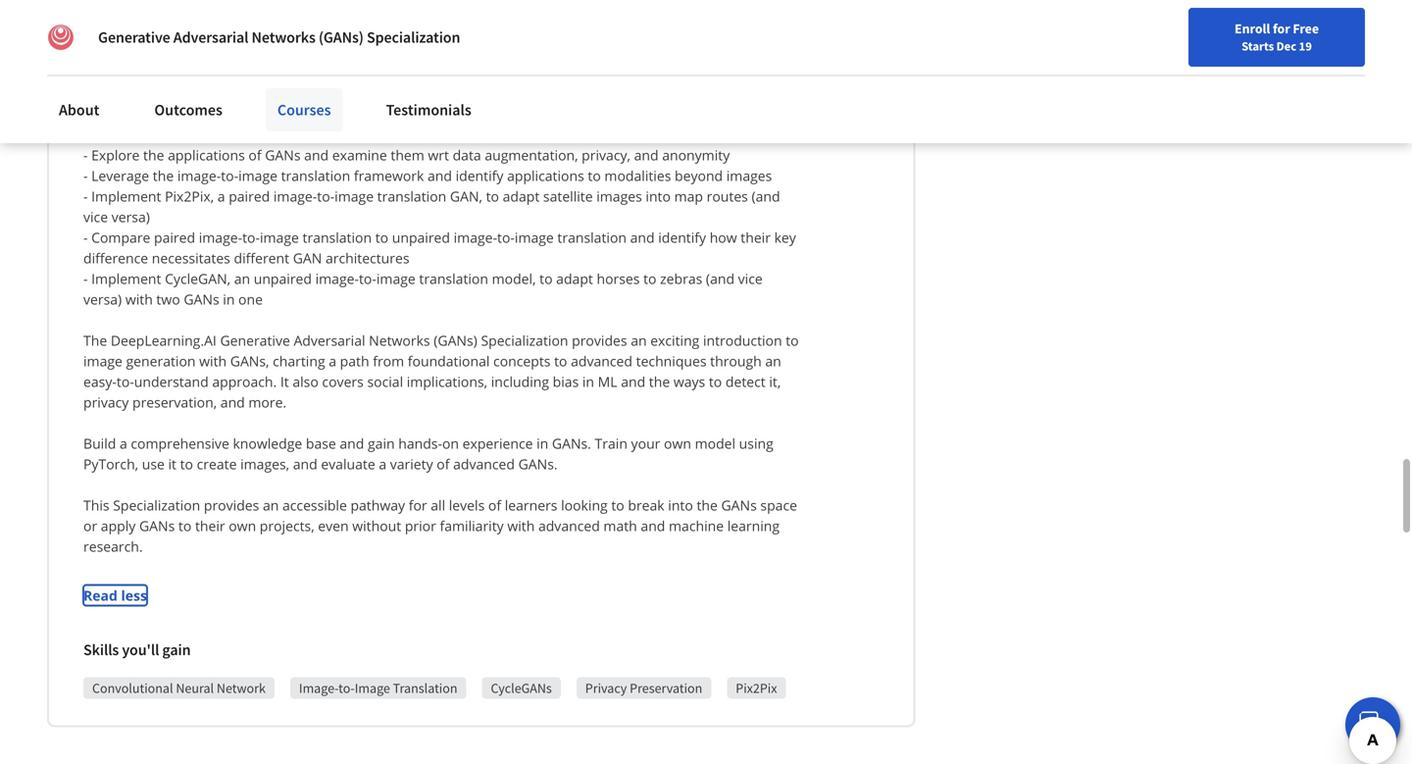 Task type: locate. For each thing, give the bounding box(es) containing it.
image-
[[177, 166, 221, 185], [274, 187, 317, 205], [199, 228, 242, 247], [454, 228, 497, 247], [315, 269, 359, 288]]

model
[[695, 434, 736, 453]]

0 horizontal spatial of
[[249, 146, 262, 164]]

gans right apply
[[139, 516, 175, 535]]

specialization down use
[[113, 496, 200, 514]]

1 horizontal spatial •
[[210, 23, 214, 41]]

0 vertical spatial vice
[[83, 207, 108, 226]]

2 vertical spatial advanced
[[538, 516, 600, 535]]

0 horizontal spatial identify
[[456, 166, 504, 185]]

• right 3
[[141, 23, 145, 41]]

gans.
[[552, 434, 591, 453], [519, 455, 558, 473]]

0 vertical spatial with
[[125, 290, 153, 308]]

you'll up convolutional
[[122, 640, 159, 660]]

gans up learning
[[721, 496, 757, 514]]

one
[[238, 290, 263, 308]]

their down create
[[195, 516, 225, 535]]

testimonials
[[386, 100, 472, 120]]

a right build
[[120, 434, 127, 453]]

1 horizontal spatial generative
[[220, 331, 290, 350]]

implement down leverage
[[91, 187, 161, 205]]

even
[[318, 516, 349, 535]]

gans down cyclegan,
[[184, 290, 219, 308]]

vice
[[83, 207, 108, 226], [738, 269, 763, 288]]

zebras
[[660, 269, 703, 288]]

including
[[491, 372, 549, 391]]

you'll
[[121, 71, 158, 91], [122, 640, 159, 660]]

implement
[[91, 187, 161, 205], [91, 269, 161, 288]]

generative
[[98, 27, 170, 47], [220, 331, 290, 350]]

1 vertical spatial gans.
[[519, 455, 558, 473]]

adapt left horses
[[556, 269, 593, 288]]

1 vertical spatial vice
[[738, 269, 763, 288]]

translation
[[281, 166, 350, 185], [377, 187, 447, 205], [303, 228, 372, 247], [558, 228, 627, 247], [419, 269, 488, 288]]

(gans) up foundational
[[434, 331, 478, 350]]

them
[[391, 146, 425, 164]]

an
[[234, 269, 250, 288], [631, 331, 647, 350], [765, 352, 782, 370], [263, 496, 279, 514]]

into down modalities
[[646, 187, 671, 205]]

for left all
[[409, 496, 427, 514]]

3
[[126, 23, 133, 41]]

deeplearning.ai image
[[47, 24, 75, 51]]

0 horizontal spatial generative
[[98, 27, 170, 47]]

1 vertical spatial gain
[[162, 640, 191, 660]]

(and right routes
[[752, 187, 780, 205]]

1 horizontal spatial gain
[[368, 434, 395, 453]]

unpaired up architectures
[[392, 228, 450, 247]]

0 vertical spatial implement
[[91, 187, 161, 205]]

1 vertical spatial into
[[668, 496, 693, 514]]

26
[[153, 23, 167, 41]]

read less button
[[83, 585, 147, 606]]

you
[[176, 109, 200, 128]]

0 vertical spatial provides
[[572, 331, 627, 350]]

a left variety
[[379, 455, 387, 473]]

a left path
[[329, 352, 337, 370]]

image- down gan
[[315, 269, 359, 288]]

0 vertical spatial identify
[[456, 166, 504, 185]]

1 vertical spatial (gans)
[[434, 331, 478, 350]]

2 horizontal spatial with
[[507, 516, 535, 535]]

own right your
[[664, 434, 692, 453]]

3 - from the top
[[83, 187, 88, 205]]

experience
[[463, 434, 533, 453]]

in left ml
[[583, 372, 594, 391]]

unpaired
[[392, 228, 450, 247], [254, 269, 312, 288]]

adversarial up path
[[294, 331, 365, 350]]

1 horizontal spatial of
[[437, 455, 450, 473]]

- left leverage
[[83, 166, 88, 185]]

0 vertical spatial own
[[664, 434, 692, 453]]

skills you'll gain
[[83, 640, 191, 660]]

1 horizontal spatial for
[[1273, 20, 1291, 37]]

networks
[[252, 27, 316, 47], [369, 331, 430, 350]]

0 vertical spatial paired
[[229, 187, 270, 205]]

gan,
[[450, 187, 483, 205]]

1 vertical spatial with
[[199, 352, 227, 370]]

generation
[[126, 352, 196, 370]]

and
[[304, 146, 329, 164], [634, 146, 659, 164], [428, 166, 452, 185], [630, 228, 655, 247], [621, 372, 646, 391], [220, 393, 245, 411], [340, 434, 364, 453], [293, 455, 318, 473], [641, 516, 665, 535]]

advanced up ml
[[571, 352, 633, 370]]

1 horizontal spatial with
[[199, 352, 227, 370]]

and down wrt
[[428, 166, 452, 185]]

gan
[[293, 249, 322, 267]]

the up pix2pix,
[[153, 166, 174, 185]]

2 horizontal spatial of
[[488, 496, 501, 514]]

0 horizontal spatial •
[[141, 23, 145, 41]]

dec
[[1277, 38, 1297, 54]]

advanced down looking
[[538, 516, 600, 535]]

0 horizontal spatial adapt
[[503, 187, 540, 205]]

covers
[[322, 372, 364, 391]]

for inside - explore the applications of gans and examine them wrt data augmentation, privacy, and anonymity - leverage the image-to-image translation framework and identify applications to modalities beyond images - implement pix2pix, a paired image-to-image translation gan, to adapt satellite images into map routes (and vice versa) - compare paired image-to-image translation to unpaired image-to-image translation and identify how their key difference necessitates different gan architectures - implement cyclegan, an unpaired image-to-image translation model, to adapt horses to zebras (and vice versa) with two gans in one the deeplearning.ai generative adversarial networks (gans) specialization provides an exciting introduction to image generation with gans, charting a path from foundational concepts to advanced techniques through an easy-to-understand approach. it also covers social implications, including bias in ml and the ways to detect it, privacy preservation, and more. build a comprehensive knowledge base and gain hands-on experience in gans. train your own model using pytorch, use it to create images, and evaluate a variety of advanced gans. this specialization provides an accessible pathway for all levels of learners looking to break into the gans space or apply gans to their own projects, even without prior familiarity with advanced math and machine learning research.
[[409, 496, 427, 514]]

image up different
[[260, 228, 299, 247]]

wrt
[[428, 146, 449, 164]]

1 horizontal spatial own
[[664, 434, 692, 453]]

0 horizontal spatial images
[[597, 187, 642, 205]]

1 horizontal spatial in
[[537, 434, 549, 453]]

use
[[142, 455, 165, 473]]

specialization
[[367, 27, 460, 47], [481, 331, 568, 350], [113, 496, 200, 514]]

with left two
[[125, 290, 153, 308]]

2 horizontal spatial specialization
[[481, 331, 568, 350]]

about
[[59, 100, 99, 120]]

versa) up compare
[[112, 207, 150, 226]]

identify down the data
[[456, 166, 504, 185]]

1 vertical spatial in
[[583, 372, 594, 391]]

vice up introduction
[[738, 269, 763, 288]]

2 vertical spatial specialization
[[113, 496, 200, 514]]

provides up ml
[[572, 331, 627, 350]]

None search field
[[280, 12, 603, 51]]

•
[[141, 23, 145, 41], [210, 23, 214, 41]]

0 vertical spatial applications
[[168, 146, 245, 164]]

0 horizontal spatial own
[[229, 516, 256, 535]]

1 vertical spatial networks
[[369, 331, 430, 350]]

will:
[[203, 109, 228, 128]]

convolutional neural network
[[92, 679, 266, 697]]

model,
[[492, 269, 536, 288]]

gans. left train
[[552, 434, 591, 453]]

with down learners
[[507, 516, 535, 535]]

- down difference
[[83, 269, 88, 288]]

read
[[83, 586, 118, 605]]

adapt
[[503, 187, 540, 205], [556, 269, 593, 288]]

of
[[249, 146, 262, 164], [437, 455, 450, 473], [488, 496, 501, 514]]

1 vertical spatial images
[[597, 187, 642, 205]]

paired
[[229, 187, 270, 205], [154, 228, 195, 247]]

identify up the zebras at the left
[[658, 228, 706, 247]]

gans. up learners
[[519, 455, 558, 473]]

generative inside - explore the applications of gans and examine them wrt data augmentation, privacy, and anonymity - leverage the image-to-image translation framework and identify applications to modalities beyond images - implement pix2pix, a paired image-to-image translation gan, to adapt satellite images into map routes (and vice versa) - compare paired image-to-image translation to unpaired image-to-image translation and identify how their key difference necessitates different gan architectures - implement cyclegan, an unpaired image-to-image translation model, to adapt horses to zebras (and vice versa) with two gans in one the deeplearning.ai generative adversarial networks (gans) specialization provides an exciting introduction to image generation with gans, charting a path from foundational concepts to advanced techniques through an easy-to-understand approach. it also covers social implications, including bias in ml and the ways to detect it, privacy preservation, and more. build a comprehensive knowledge base and gain hands-on experience in gans. train your own model using pytorch, use it to create images, and evaluate a variety of advanced gans. this specialization provides an accessible pathway for all levels of learners looking to break into the gans space or apply gans to their own projects, even without prior familiarity with advanced math and machine learning research.
[[220, 331, 290, 350]]

1 vertical spatial paired
[[154, 228, 195, 247]]

networks inside - explore the applications of gans and examine them wrt data augmentation, privacy, and anonymity - leverage the image-to-image translation framework and identify applications to modalities beyond images - implement pix2pix, a paired image-to-image translation gan, to adapt satellite images into map routes (and vice versa) - compare paired image-to-image translation to unpaired image-to-image translation and identify how their key difference necessitates different gan architectures - implement cyclegan, an unpaired image-to-image translation model, to adapt horses to zebras (and vice versa) with two gans in one the deeplearning.ai generative adversarial networks (gans) specialization provides an exciting introduction to image generation with gans, charting a path from foundational concepts to advanced techniques through an easy-to-understand approach. it also covers social implications, including bias in ml and the ways to detect it, privacy preservation, and more. build a comprehensive knowledge base and gain hands-on experience in gans. train your own model using pytorch, use it to create images, and evaluate a variety of advanced gans. this specialization provides an accessible pathway for all levels of learners looking to break into the gans space or apply gans to their own projects, even without prior familiarity with advanced math and machine learning research.
[[369, 331, 430, 350]]

translation down satellite
[[558, 228, 627, 247]]

you'll for learn
[[121, 71, 158, 91]]

19
[[1299, 38, 1312, 54]]

ways
[[674, 372, 706, 391]]

0 horizontal spatial adversarial
[[173, 27, 249, 47]]

key
[[775, 228, 796, 247]]

network
[[217, 679, 266, 697]]

0 vertical spatial networks
[[252, 27, 316, 47]]

1 vertical spatial for
[[409, 496, 427, 514]]

• left 4.8
[[210, 23, 214, 41]]

0 vertical spatial their
[[741, 228, 771, 247]]

to
[[588, 166, 601, 185], [486, 187, 499, 205], [375, 228, 389, 247], [540, 269, 553, 288], [644, 269, 657, 288], [786, 331, 799, 350], [554, 352, 567, 370], [709, 372, 722, 391], [180, 455, 193, 473], [611, 496, 625, 514], [178, 516, 192, 535]]

0 horizontal spatial their
[[195, 516, 225, 535]]

0 horizontal spatial (and
[[706, 269, 735, 288]]

specialization up concepts
[[481, 331, 568, 350]]

applications down augmentation,
[[507, 166, 584, 185]]

0 vertical spatial you'll
[[121, 71, 158, 91]]

to down privacy,
[[588, 166, 601, 185]]

1 vertical spatial provides
[[204, 496, 259, 514]]

in
[[223, 290, 235, 308], [583, 372, 594, 391], [537, 434, 549, 453]]

0 vertical spatial in
[[223, 290, 235, 308]]

train
[[595, 434, 628, 453]]

generative up gans,
[[220, 331, 290, 350]]

and up evaluate
[[340, 434, 364, 453]]

architectures
[[326, 249, 410, 267]]

and up horses
[[630, 228, 655, 247]]

and down base
[[293, 455, 318, 473]]

testimonials link
[[374, 88, 483, 131]]

adapt down augmentation,
[[503, 187, 540, 205]]

pix2pix
[[736, 679, 777, 697]]

with left gans,
[[199, 352, 227, 370]]

map
[[674, 187, 703, 205]]

(gans) right 489
[[319, 27, 364, 47]]

menu item
[[1057, 20, 1183, 83]]

1 vertical spatial advanced
[[453, 455, 515, 473]]

to right introduction
[[786, 331, 799, 350]]

courses link
[[266, 88, 343, 131]]

preservation,
[[132, 393, 217, 411]]

learners
[[505, 496, 558, 514]]

1 vertical spatial unpaired
[[254, 269, 312, 288]]

1 vertical spatial (and
[[706, 269, 735, 288]]

advanced down experience
[[453, 455, 515, 473]]

adversarial right 26
[[173, 27, 249, 47]]

1 horizontal spatial paired
[[229, 187, 270, 205]]

1 vertical spatial implement
[[91, 269, 161, 288]]

(gans)
[[319, 27, 364, 47], [434, 331, 478, 350]]

to-
[[221, 166, 238, 185], [317, 187, 335, 205], [242, 228, 260, 247], [497, 228, 515, 247], [359, 269, 377, 288], [117, 372, 134, 391], [339, 679, 355, 697]]

paired up "necessitates"
[[154, 228, 195, 247]]

generative up what you'll learn
[[98, 27, 170, 47]]

image- up "necessitates"
[[199, 228, 242, 247]]

1 horizontal spatial images
[[727, 166, 772, 185]]

versa) up the the
[[83, 290, 122, 308]]

their left key on the top of the page
[[741, 228, 771, 247]]

0 horizontal spatial for
[[409, 496, 427, 514]]

convolutional
[[92, 679, 173, 697]]

image- down gan,
[[454, 228, 497, 247]]

1 horizontal spatial (and
[[752, 187, 780, 205]]

- left explore
[[83, 146, 88, 164]]

their
[[741, 228, 771, 247], [195, 516, 225, 535]]

ml
[[598, 372, 618, 391]]

starts
[[1242, 38, 1274, 54]]

own left projects,
[[229, 516, 256, 535]]

0 horizontal spatial vice
[[83, 207, 108, 226]]

image
[[238, 166, 278, 185], [335, 187, 374, 205], [260, 228, 299, 247], [515, 228, 554, 247], [377, 269, 416, 288], [83, 352, 122, 370]]

1 vertical spatial adversarial
[[294, 331, 365, 350]]

knowledge
[[233, 434, 302, 453]]

(and right the zebras at the left
[[706, 269, 735, 288]]

unpaired down different
[[254, 269, 312, 288]]

1 vertical spatial applications
[[507, 166, 584, 185]]

( 489 ratings )
[[268, 23, 339, 41]]

0 vertical spatial of
[[249, 146, 262, 164]]

1 horizontal spatial unpaired
[[392, 228, 450, 247]]

implement down difference
[[91, 269, 161, 288]]

translation
[[393, 679, 458, 697]]

1 horizontal spatial their
[[741, 228, 771, 247]]

0 vertical spatial for
[[1273, 20, 1291, 37]]

paired right pix2pix,
[[229, 187, 270, 205]]

all
[[431, 496, 445, 514]]

5 - from the top
[[83, 269, 88, 288]]

a right pix2pix,
[[218, 187, 225, 205]]

to up bias at left
[[554, 352, 567, 370]]

- up difference
[[83, 187, 88, 205]]

1 vertical spatial own
[[229, 516, 256, 535]]

free
[[1293, 20, 1319, 37]]

0 vertical spatial gans.
[[552, 434, 591, 453]]

1 vertical spatial adapt
[[556, 269, 593, 288]]

1 - from the top
[[83, 146, 88, 164]]

for up the dec
[[1273, 20, 1291, 37]]

0 horizontal spatial specialization
[[113, 496, 200, 514]]

course
[[83, 23, 123, 41]]

0 vertical spatial adapt
[[503, 187, 540, 205]]

0 vertical spatial images
[[727, 166, 772, 185]]

0 horizontal spatial paired
[[154, 228, 195, 247]]

provides down create
[[204, 496, 259, 514]]

gain up convolutional neural network
[[162, 640, 191, 660]]

advanced
[[571, 352, 633, 370], [453, 455, 515, 473], [538, 516, 600, 535]]

images up routes
[[727, 166, 772, 185]]

specialization up testimonials link
[[367, 27, 460, 47]]

familiarity
[[440, 516, 504, 535]]

1 • from the left
[[141, 23, 145, 41]]

vice up compare
[[83, 207, 108, 226]]

charting
[[273, 352, 325, 370]]

0 horizontal spatial provides
[[204, 496, 259, 514]]

pytorch,
[[83, 455, 138, 473]]

1 horizontal spatial (gans)
[[434, 331, 478, 350]]

path
[[340, 352, 369, 370]]

easy-
[[83, 372, 117, 391]]

adversarial
[[173, 27, 249, 47], [294, 331, 365, 350]]

2 implement from the top
[[91, 269, 161, 288]]

0 vertical spatial gain
[[368, 434, 395, 453]]

into up machine
[[668, 496, 693, 514]]

augmentation,
[[485, 146, 578, 164]]

0 vertical spatial (and
[[752, 187, 780, 205]]

1 vertical spatial identify
[[658, 228, 706, 247]]

also
[[293, 372, 319, 391]]



Task type: describe. For each thing, give the bounding box(es) containing it.
1 horizontal spatial provides
[[572, 331, 627, 350]]

1 vertical spatial of
[[437, 455, 450, 473]]

and right ml
[[621, 372, 646, 391]]

about link
[[47, 88, 111, 131]]

generative adversarial networks (gans) specialization
[[98, 27, 460, 47]]

data
[[453, 146, 481, 164]]

break
[[628, 496, 665, 514]]

necessitates
[[152, 249, 230, 267]]

looking
[[561, 496, 608, 514]]

you'll for gain
[[122, 640, 159, 660]]

image-
[[299, 679, 339, 697]]

more.
[[249, 393, 287, 411]]

(
[[268, 23, 272, 41]]

image up easy-
[[83, 352, 122, 370]]

course,
[[126, 109, 173, 128]]

courses
[[277, 100, 331, 120]]

to right it
[[180, 455, 193, 473]]

in
[[83, 109, 96, 128]]

translation down "framework"
[[377, 187, 447, 205]]

privacy,
[[582, 146, 631, 164]]

2 vertical spatial in
[[537, 434, 549, 453]]

image down architectures
[[377, 269, 416, 288]]

0 vertical spatial adversarial
[[173, 27, 249, 47]]

0 vertical spatial generative
[[98, 27, 170, 47]]

comprehensive
[[131, 434, 229, 453]]

image down courses link
[[238, 166, 278, 185]]

to up math
[[611, 496, 625, 514]]

compare
[[91, 228, 150, 247]]

it
[[168, 455, 177, 473]]

read less
[[83, 586, 147, 605]]

course 3 • 26 hours •
[[83, 23, 214, 41]]

introduction
[[703, 331, 782, 350]]

using
[[739, 434, 774, 453]]

to right gan,
[[486, 187, 499, 205]]

to- down examine
[[317, 187, 335, 205]]

image down "framework"
[[335, 187, 374, 205]]

2 vertical spatial with
[[507, 516, 535, 535]]

- explore the applications of gans and examine them wrt data augmentation, privacy, and anonymity - leverage the image-to-image translation framework and identify applications to modalities beyond images - implement pix2pix, a paired image-to-image translation gan, to adapt satellite images into map routes (and vice versa) - compare paired image-to-image translation to unpaired image-to-image translation and identify how their key difference necessitates different gan architectures - implement cyclegan, an unpaired image-to-image translation model, to adapt horses to zebras (and vice versa) with two gans in one the deeplearning.ai generative adversarial networks (gans) specialization provides an exciting introduction to image generation with gans, charting a path from foundational concepts to advanced techniques through an easy-to-understand approach. it also covers social implications, including bias in ml and the ways to detect it, privacy preservation, and more. build a comprehensive knowledge base and gain hands-on experience in gans. train your own model using pytorch, use it to create images, and evaluate a variety of advanced gans. this specialization provides an accessible pathway for all levels of learners looking to break into the gans space or apply gans to their own projects, even without prior familiarity with advanced math and machine learning research.
[[83, 146, 803, 556]]

neural
[[176, 679, 214, 697]]

4.8
[[222, 23, 240, 41]]

4 - from the top
[[83, 228, 88, 247]]

gans down courses at the left
[[265, 146, 301, 164]]

0 horizontal spatial in
[[223, 290, 235, 308]]

cyclegans
[[491, 679, 552, 697]]

0 vertical spatial unpaired
[[392, 228, 450, 247]]

in this course, you will:
[[83, 109, 228, 128]]

approach.
[[212, 372, 277, 391]]

space
[[761, 496, 797, 514]]

an up one
[[234, 269, 250, 288]]

2 horizontal spatial in
[[583, 372, 594, 391]]

0 horizontal spatial gain
[[162, 640, 191, 660]]

variety
[[390, 455, 433, 473]]

enroll
[[1235, 20, 1271, 37]]

and up modalities
[[634, 146, 659, 164]]

1 horizontal spatial specialization
[[367, 27, 460, 47]]

to- down will: in the top left of the page
[[221, 166, 238, 185]]

what you'll learn
[[83, 71, 195, 91]]

1 vertical spatial their
[[195, 516, 225, 535]]

1 horizontal spatial adapt
[[556, 269, 593, 288]]

and left examine
[[304, 146, 329, 164]]

1 vertical spatial specialization
[[481, 331, 568, 350]]

on
[[442, 434, 459, 453]]

and down approach.
[[220, 393, 245, 411]]

and down break
[[641, 516, 665, 535]]

math
[[604, 516, 637, 535]]

to- up different
[[242, 228, 260, 247]]

0 horizontal spatial with
[[125, 290, 153, 308]]

outcomes
[[154, 100, 223, 120]]

0 horizontal spatial (gans)
[[319, 27, 364, 47]]

routes
[[707, 187, 748, 205]]

to- down architectures
[[359, 269, 377, 288]]

an up projects,
[[263, 496, 279, 514]]

social
[[367, 372, 403, 391]]

this
[[99, 109, 123, 128]]

the down techniques
[[649, 372, 670, 391]]

or
[[83, 516, 97, 535]]

coursera image
[[24, 16, 148, 47]]

explore
[[91, 146, 140, 164]]

(gans) inside - explore the applications of gans and examine them wrt data augmentation, privacy, and anonymity - leverage the image-to-image translation framework and identify applications to modalities beyond images - implement pix2pix, a paired image-to-image translation gan, to adapt satellite images into map routes (and vice versa) - compare paired image-to-image translation to unpaired image-to-image translation and identify how their key difference necessitates different gan architectures - implement cyclegan, an unpaired image-to-image translation model, to adapt horses to zebras (and vice versa) with two gans in one the deeplearning.ai generative adversarial networks (gans) specialization provides an exciting introduction to image generation with gans, charting a path from foundational concepts to advanced techniques through an easy-to-understand approach. it also covers social implications, including bias in ml and the ways to detect it, privacy preservation, and more. build a comprehensive knowledge base and gain hands-on experience in gans. train your own model using pytorch, use it to create images, and evaluate a variety of advanced gans. this specialization provides an accessible pathway for all levels of learners looking to break into the gans space or apply gans to their own projects, even without prior familiarity with advanced math and machine learning research.
[[434, 331, 478, 350]]

what
[[83, 71, 118, 91]]

to left the zebras at the left
[[644, 269, 657, 288]]

ratings
[[295, 23, 335, 41]]

preservation
[[630, 679, 703, 697]]

framework
[[354, 166, 424, 185]]

to right apply
[[178, 516, 192, 535]]

pathway
[[351, 496, 405, 514]]

an up it,
[[765, 352, 782, 370]]

0 vertical spatial versa)
[[112, 207, 150, 226]]

image
[[355, 679, 390, 697]]

pix2pix,
[[165, 187, 214, 205]]

the
[[83, 331, 107, 350]]

translation left model,
[[419, 269, 488, 288]]

it
[[280, 372, 289, 391]]

489
[[272, 23, 292, 41]]

bias
[[553, 372, 579, 391]]

0 horizontal spatial networks
[[252, 27, 316, 47]]

learn
[[161, 71, 195, 91]]

build
[[83, 434, 116, 453]]

adversarial inside - explore the applications of gans and examine them wrt data augmentation, privacy, and anonymity - leverage the image-to-image translation framework and identify applications to modalities beyond images - implement pix2pix, a paired image-to-image translation gan, to adapt satellite images into map routes (and vice versa) - compare paired image-to-image translation to unpaired image-to-image translation and identify how their key difference necessitates different gan architectures - implement cyclegan, an unpaired image-to-image translation model, to adapt horses to zebras (and vice versa) with two gans in one the deeplearning.ai generative adversarial networks (gans) specialization provides an exciting introduction to image generation with gans, charting a path from foundational concepts to advanced techniques through an easy-to-understand approach. it also covers social implications, including bias in ml and the ways to detect it, privacy preservation, and more. build a comprehensive knowledge base and gain hands-on experience in gans. train your own model using pytorch, use it to create images, and evaluate a variety of advanced gans. this specialization provides an accessible pathway for all levels of learners looking to break into the gans space or apply gans to their own projects, even without prior familiarity with advanced math and machine learning research.
[[294, 331, 365, 350]]

to right model,
[[540, 269, 553, 288]]

create
[[197, 455, 237, 473]]

your
[[631, 434, 661, 453]]

1 implement from the top
[[91, 187, 161, 205]]

image- up pix2pix,
[[177, 166, 221, 185]]

0 horizontal spatial unpaired
[[254, 269, 312, 288]]

different
[[234, 249, 289, 267]]

base
[[306, 434, 336, 453]]

to- up privacy at the left of the page
[[117, 372, 134, 391]]

translation down examine
[[281, 166, 350, 185]]

images,
[[240, 455, 289, 473]]

machine
[[669, 516, 724, 535]]

to up architectures
[[375, 228, 389, 247]]

gain inside - explore the applications of gans and examine them wrt data augmentation, privacy, and anonymity - leverage the image-to-image translation framework and identify applications to modalities beyond images - implement pix2pix, a paired image-to-image translation gan, to adapt satellite images into map routes (and vice versa) - compare paired image-to-image translation to unpaired image-to-image translation and identify how their key difference necessitates different gan architectures - implement cyclegan, an unpaired image-to-image translation model, to adapt horses to zebras (and vice versa) with two gans in one the deeplearning.ai generative adversarial networks (gans) specialization provides an exciting introduction to image generation with gans, charting a path from foundational concepts to advanced techniques through an easy-to-understand approach. it also covers social implications, including bias in ml and the ways to detect it, privacy preservation, and more. build a comprehensive knowledge base and gain hands-on experience in gans. train your own model using pytorch, use it to create images, and evaluate a variety of advanced gans. this specialization provides an accessible pathway for all levels of learners looking to break into the gans space or apply gans to their own projects, even without prior familiarity with advanced math and machine learning research.
[[368, 434, 395, 453]]

for inside enroll for free starts dec 19
[[1273, 20, 1291, 37]]

examine
[[332, 146, 387, 164]]

the up machine
[[697, 496, 718, 514]]

chat with us image
[[1358, 709, 1389, 741]]

the down in this course, you will:
[[143, 146, 164, 164]]

learning
[[728, 516, 780, 535]]

hours
[[169, 23, 202, 41]]

1 horizontal spatial applications
[[507, 166, 584, 185]]

2 • from the left
[[210, 23, 214, 41]]

techniques
[[636, 352, 707, 370]]

difference
[[83, 249, 148, 267]]

2 vertical spatial of
[[488, 496, 501, 514]]

0 vertical spatial into
[[646, 187, 671, 205]]

less
[[121, 586, 147, 605]]

from
[[373, 352, 404, 370]]

1 vertical spatial versa)
[[83, 290, 122, 308]]

translation up gan
[[303, 228, 372, 247]]

hands-
[[398, 434, 442, 453]]

1 horizontal spatial identify
[[658, 228, 706, 247]]

1 horizontal spatial vice
[[738, 269, 763, 288]]

)
[[335, 23, 339, 41]]

2 - from the top
[[83, 166, 88, 185]]

skills
[[83, 640, 119, 660]]

to- left translation
[[339, 679, 355, 697]]

to right ways
[[709, 372, 722, 391]]

0 horizontal spatial applications
[[168, 146, 245, 164]]

satellite
[[543, 187, 593, 205]]

image- up gan
[[274, 187, 317, 205]]

0 vertical spatial advanced
[[571, 352, 633, 370]]

image up model,
[[515, 228, 554, 247]]

modalities
[[605, 166, 671, 185]]

beyond
[[675, 166, 723, 185]]

leverage
[[91, 166, 149, 185]]

an left exciting
[[631, 331, 647, 350]]

this
[[83, 496, 109, 514]]

to- up model,
[[497, 228, 515, 247]]



Task type: vqa. For each thing, say whether or not it's contained in the screenshot.
ways
yes



